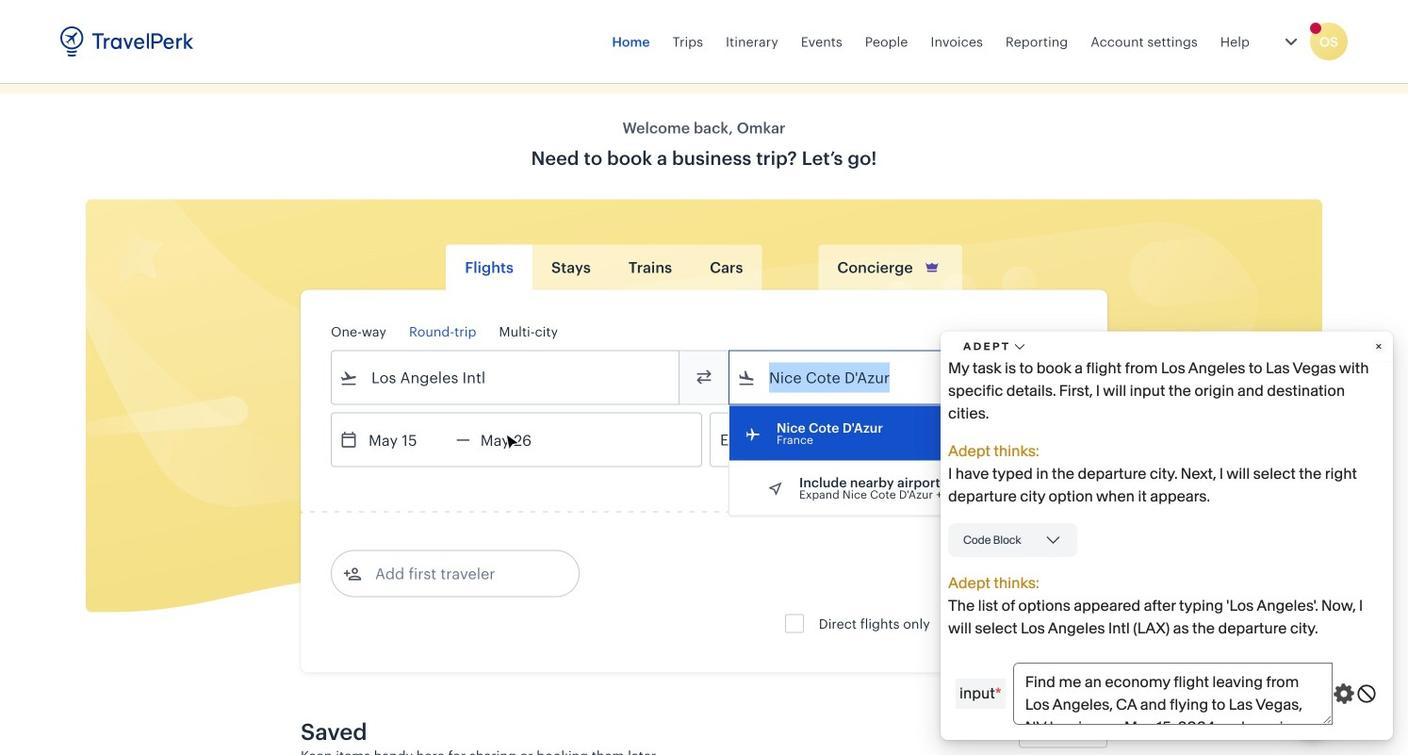 Task type: locate. For each thing, give the bounding box(es) containing it.
From search field
[[358, 363, 654, 393]]

To search field
[[756, 363, 1052, 393]]

Depart text field
[[358, 413, 456, 466]]

Add first traveler search field
[[362, 559, 558, 589]]



Task type: describe. For each thing, give the bounding box(es) containing it.
Return text field
[[470, 413, 568, 466]]



Task type: vqa. For each thing, say whether or not it's contained in the screenshot.
To SEARCH BOX
yes



